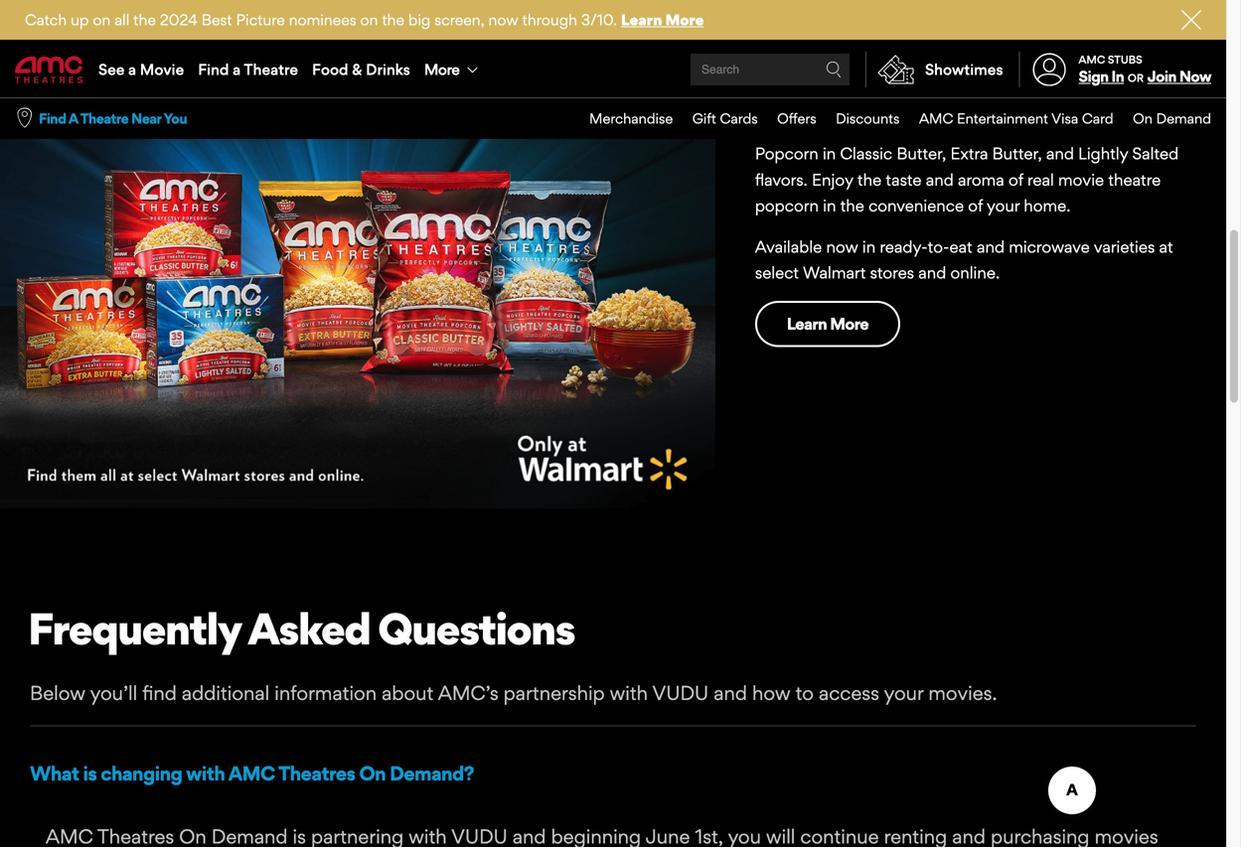 Task type: describe. For each thing, give the bounding box(es) containing it.
ready-
[[880, 237, 928, 257]]

what is changing with amc theatres on demand?
[[30, 763, 474, 786]]

microwave
[[1009, 237, 1090, 257]]

1 on from the left
[[93, 10, 111, 29]]

search the AMC website text field
[[699, 62, 826, 77]]

real
[[1028, 170, 1055, 190]]

join
[[1148, 67, 1177, 86]]

1 vertical spatial of
[[1009, 170, 1024, 190]]

amc right epic
[[920, 110, 954, 127]]

menu containing merchandise
[[570, 98, 1212, 139]]

a
[[69, 110, 78, 127]]

2 vertical spatial more
[[830, 314, 869, 334]]

available
[[755, 237, 822, 257]]

amc entertainment visa card link
[[900, 98, 1114, 139]]

lightly
[[1079, 144, 1129, 164]]

food
[[312, 60, 349, 79]]

salted
[[1133, 144, 1179, 164]]

2 butter, from the left
[[993, 144, 1042, 164]]

1 horizontal spatial learn more link
[[755, 301, 901, 347]]

find for find a theatre
[[198, 60, 229, 79]]

food & drinks
[[312, 60, 410, 79]]

online.
[[951, 263, 1000, 283]]

find a theatre link
[[191, 42, 305, 97]]

and up real
[[1047, 144, 1075, 164]]

nominees
[[289, 10, 356, 29]]

food & drinks link
[[305, 42, 417, 97]]

is
[[83, 763, 97, 786]]

sign
[[1079, 67, 1109, 86]]

sign in or join amc stubs element
[[1020, 42, 1212, 97]]

picture
[[236, 10, 285, 29]]

a for movie
[[128, 60, 136, 79]]

card
[[1082, 110, 1114, 127]]

user profile image
[[1022, 53, 1078, 86]]

on demand link
[[1114, 98, 1212, 139]]

gift cards link
[[673, 98, 758, 139]]

theatre for a
[[244, 60, 298, 79]]

how
[[753, 682, 791, 706]]

0 vertical spatial of
[[960, 118, 975, 138]]

near
[[131, 110, 161, 127]]

in inside available now in ready-to-eat and microwave varieties at select walmart stores and online.
[[863, 237, 876, 257]]

the down classic
[[858, 170, 882, 190]]

extra
[[951, 144, 989, 164]]

0 vertical spatial in
[[823, 144, 836, 164]]

in
[[1112, 67, 1125, 86]]

classic
[[840, 144, 893, 164]]

or
[[1128, 72, 1144, 85]]

cookie consent banner dialog
[[0, 772, 1227, 848]]

movie
[[140, 60, 184, 79]]

find a theatre near you
[[39, 110, 187, 127]]

find a theatre
[[198, 60, 298, 79]]

flavors.
[[755, 170, 808, 190]]

information
[[275, 682, 377, 706]]

the left big
[[382, 10, 405, 29]]

0 horizontal spatial learn more link
[[621, 10, 704, 29]]

popcorn
[[755, 196, 819, 216]]

0 vertical spatial more
[[666, 10, 704, 29]]

to
[[796, 682, 814, 706]]

1 vertical spatial with
[[186, 763, 225, 786]]

see a movie link
[[91, 42, 191, 97]]

discounts link
[[817, 98, 900, 139]]

theatre
[[1109, 170, 1161, 190]]

select
[[755, 263, 799, 283]]

a for theatre
[[233, 60, 241, 79]]

grocery
[[1090, 118, 1150, 138]]

lineup
[[911, 118, 956, 138]]

below you'll find additional information about amc's partnership with vudu and how to access your movies.
[[30, 682, 998, 706]]

0 horizontal spatial learn
[[621, 10, 662, 29]]

best
[[202, 10, 232, 29]]

2 vertical spatial of
[[969, 196, 983, 216]]

0 horizontal spatial your
[[884, 682, 924, 706]]

merchandise
[[590, 110, 673, 127]]

you
[[164, 110, 187, 127]]

partnership
[[504, 682, 605, 706]]

1 vertical spatial in
[[823, 196, 836, 216]]

see a movie
[[98, 60, 184, 79]]

showtimes link
[[866, 52, 1004, 87]]

demand?
[[390, 763, 474, 786]]

amc entertainment visa card
[[920, 110, 1114, 127]]

to-
[[928, 237, 950, 257]]

now
[[1180, 67, 1212, 86]]

movie
[[1059, 170, 1105, 190]]

at
[[1160, 237, 1174, 257]]

discounts
[[836, 110, 900, 127]]

frequently
[[28, 603, 241, 655]]

walmart
[[803, 263, 866, 283]]

taste
[[886, 170, 922, 190]]



Task type: vqa. For each thing, say whether or not it's contained in the screenshot.
new
no



Task type: locate. For each thing, give the bounding box(es) containing it.
1 horizontal spatial a
[[233, 60, 241, 79]]

below
[[30, 682, 85, 706]]

catch
[[25, 10, 67, 29]]

3/10.
[[581, 10, 617, 29]]

amc inside amc stubs sign in or join now
[[1079, 53, 1106, 66]]

a down picture
[[233, 60, 241, 79]]

theatre
[[244, 60, 298, 79], [80, 110, 129, 127]]

1 horizontal spatial your
[[987, 196, 1020, 216]]

with
[[610, 682, 648, 706], [186, 763, 225, 786]]

2 a from the left
[[233, 60, 241, 79]]

0 vertical spatial learn
[[621, 10, 662, 29]]

showtimes
[[926, 60, 1004, 79]]

a
[[128, 60, 136, 79], [233, 60, 241, 79]]

more down 'screen,' at left
[[424, 60, 460, 78]]

0 vertical spatial menu
[[0, 42, 1227, 97]]

more down walmart
[[830, 314, 869, 334]]

of down aroma
[[969, 196, 983, 216]]

what
[[30, 763, 79, 786]]

offers
[[777, 110, 817, 127]]

learn
[[621, 10, 662, 29], [787, 314, 827, 334]]

stores
[[870, 263, 915, 283]]

find inside menu
[[198, 60, 229, 79]]

1 horizontal spatial now
[[827, 237, 859, 257]]

2 horizontal spatial more
[[830, 314, 869, 334]]

grocery popcorn image
[[0, 0, 716, 509]]

1 horizontal spatial on
[[1133, 110, 1153, 127]]

0 horizontal spatial on
[[359, 763, 386, 786]]

epic
[[874, 118, 907, 138]]

butter,
[[897, 144, 947, 164], [993, 144, 1042, 164]]

find left a
[[39, 110, 66, 127]]

the
[[133, 10, 156, 29], [382, 10, 405, 29], [858, 170, 882, 190], [841, 196, 865, 216]]

learn more link right '3/10.'
[[621, 10, 704, 29]]

our
[[846, 118, 870, 138]]

menu up merchandise 'link'
[[0, 42, 1227, 97]]

now right 'screen,' at left
[[489, 10, 519, 29]]

frequently asked questions
[[28, 603, 575, 655]]

0 vertical spatial on
[[1133, 110, 1153, 127]]

on demand
[[1133, 110, 1212, 127]]

all
[[115, 10, 130, 29]]

questions
[[378, 603, 575, 655]]

changing
[[101, 763, 182, 786]]

menu containing more
[[0, 42, 1227, 97]]

amc logo image
[[15, 56, 84, 83], [15, 56, 84, 83]]

on inside 'on demand' link
[[1133, 110, 1153, 127]]

in left ready-
[[863, 237, 876, 257]]

find down best
[[198, 60, 229, 79]]

1 horizontal spatial theatres
[[1022, 118, 1086, 138]]

0 vertical spatial learn more link
[[621, 10, 704, 29]]

convenience
[[869, 196, 964, 216]]

0 horizontal spatial more
[[424, 60, 460, 78]]

available now in ready-to-eat and microwave varieties at select walmart stores and online.
[[755, 237, 1174, 283]]

find
[[198, 60, 229, 79], [39, 110, 66, 127]]

menu
[[0, 42, 1227, 97], [570, 98, 1212, 139]]

amc's
[[438, 682, 499, 706]]

on left all
[[93, 10, 111, 29]]

1 horizontal spatial butter,
[[993, 144, 1042, 164]]

join now button
[[1148, 67, 1212, 86]]

in down enjoy
[[823, 196, 836, 216]]

see
[[98, 60, 125, 79]]

the right all
[[133, 10, 156, 29]]

now
[[489, 10, 519, 29], [827, 237, 859, 257]]

2 on from the left
[[360, 10, 378, 29]]

find inside button
[[39, 110, 66, 127]]

0 vertical spatial now
[[489, 10, 519, 29]]

of left real
[[1009, 170, 1024, 190]]

introducing our epic lineup of amc theatres grocery popcorn in classic butter, extra butter, and lightly salted flavors. enjoy the taste and aroma of real movie theatre popcorn in the convenience of your home.
[[755, 118, 1179, 216]]

merchandise link
[[570, 98, 673, 139]]

demand
[[1157, 110, 1212, 127]]

0 vertical spatial theatre
[[244, 60, 298, 79]]

movies.
[[929, 682, 998, 706]]

drinks
[[366, 60, 410, 79]]

theatres inside introducing our epic lineup of amc theatres grocery popcorn in classic butter, extra butter, and lightly salted flavors. enjoy the taste and aroma of real movie theatre popcorn in the convenience of your home.
[[1022, 118, 1086, 138]]

theatre for a
[[80, 110, 129, 127]]

on left demand?
[[359, 763, 386, 786]]

submit search icon image
[[826, 62, 842, 78]]

visa
[[1052, 110, 1079, 127]]

eat
[[950, 237, 973, 257]]

learn right '3/10.'
[[621, 10, 662, 29]]

0 horizontal spatial with
[[186, 763, 225, 786]]

&
[[352, 60, 362, 79]]

0 horizontal spatial theatre
[[80, 110, 129, 127]]

1 vertical spatial menu
[[570, 98, 1212, 139]]

1 horizontal spatial with
[[610, 682, 648, 706]]

theatre down picture
[[244, 60, 298, 79]]

the down enjoy
[[841, 196, 865, 216]]

0 vertical spatial find
[[198, 60, 229, 79]]

2024
[[160, 10, 198, 29]]

varieties
[[1094, 237, 1155, 257]]

1 vertical spatial on
[[359, 763, 386, 786]]

a right see
[[128, 60, 136, 79]]

your inside introducing our epic lineup of amc theatres grocery popcorn in classic butter, extra butter, and lightly salted flavors. enjoy the taste and aroma of real movie theatre popcorn in the convenience of your home.
[[987, 196, 1020, 216]]

1 vertical spatial theatre
[[80, 110, 129, 127]]

amc up extra
[[979, 118, 1018, 138]]

additional
[[182, 682, 270, 706]]

1 vertical spatial learn
[[787, 314, 827, 334]]

0 horizontal spatial now
[[489, 10, 519, 29]]

in up enjoy
[[823, 144, 836, 164]]

theatre right a
[[80, 110, 129, 127]]

1 horizontal spatial on
[[360, 10, 378, 29]]

0 horizontal spatial theatres
[[278, 763, 355, 786]]

theatre inside button
[[80, 110, 129, 127]]

0 horizontal spatial a
[[128, 60, 136, 79]]

butter, down the amc entertainment visa card
[[993, 144, 1042, 164]]

you'll
[[90, 682, 137, 706]]

screen,
[[435, 10, 485, 29]]

learn more link
[[621, 10, 704, 29], [755, 301, 901, 347]]

more right '3/10.'
[[666, 10, 704, 29]]

more
[[666, 10, 704, 29], [424, 60, 460, 78], [830, 314, 869, 334]]

1 horizontal spatial theatre
[[244, 60, 298, 79]]

amc up sign
[[1079, 53, 1106, 66]]

catch up on all the 2024 best picture nominees on the big screen, now through 3/10. learn more
[[25, 10, 704, 29]]

gift cards
[[693, 110, 758, 127]]

of up extra
[[960, 118, 975, 138]]

1 butter, from the left
[[897, 144, 947, 164]]

enjoy
[[812, 170, 854, 190]]

about
[[382, 682, 434, 706]]

of
[[960, 118, 975, 138], [1009, 170, 1024, 190], [969, 196, 983, 216]]

now inside available now in ready-to-eat and microwave varieties at select walmart stores and online.
[[827, 237, 859, 257]]

your right the access
[[884, 682, 924, 706]]

0 vertical spatial your
[[987, 196, 1020, 216]]

on
[[93, 10, 111, 29], [360, 10, 378, 29]]

sign in button
[[1079, 67, 1125, 86]]

with right changing
[[186, 763, 225, 786]]

in
[[823, 144, 836, 164], [823, 196, 836, 216], [863, 237, 876, 257]]

learn down walmart
[[787, 314, 827, 334]]

and left how
[[714, 682, 748, 706]]

home.
[[1024, 196, 1071, 216]]

vudu
[[653, 682, 709, 706]]

cards
[[720, 110, 758, 127]]

on up salted
[[1133, 110, 1153, 127]]

gift
[[693, 110, 717, 127]]

aroma
[[958, 170, 1005, 190]]

find
[[142, 682, 177, 706]]

now up walmart
[[827, 237, 859, 257]]

showtimes image
[[867, 52, 926, 87]]

offers link
[[758, 98, 817, 139]]

on right nominees
[[360, 10, 378, 29]]

1 vertical spatial your
[[884, 682, 924, 706]]

1 vertical spatial find
[[39, 110, 66, 127]]

1 vertical spatial now
[[827, 237, 859, 257]]

1 vertical spatial learn more link
[[755, 301, 901, 347]]

amc inside introducing our epic lineup of amc theatres grocery popcorn in classic butter, extra butter, and lightly salted flavors. enjoy the taste and aroma of real movie theatre popcorn in the convenience of your home.
[[979, 118, 1018, 138]]

with left vudu
[[610, 682, 648, 706]]

1 horizontal spatial find
[[198, 60, 229, 79]]

and up convenience at the right top
[[926, 170, 954, 190]]

1 vertical spatial more
[[424, 60, 460, 78]]

0 horizontal spatial on
[[93, 10, 111, 29]]

access
[[819, 682, 880, 706]]

up
[[71, 10, 89, 29]]

find a theatre near you button
[[39, 109, 187, 128]]

0 horizontal spatial find
[[39, 110, 66, 127]]

0 vertical spatial theatres
[[1022, 118, 1086, 138]]

amc stubs sign in or join now
[[1079, 53, 1212, 86]]

find for find a theatre near you
[[39, 110, 66, 127]]

learn more link down walmart
[[755, 301, 901, 347]]

amc down 'additional'
[[229, 763, 275, 786]]

0 horizontal spatial butter,
[[897, 144, 947, 164]]

learn inside learn more link
[[787, 314, 827, 334]]

and down to-
[[919, 263, 947, 283]]

your down aroma
[[987, 196, 1020, 216]]

asked
[[248, 603, 370, 655]]

butter, down the lineup
[[897, 144, 947, 164]]

and right the eat on the top right of the page
[[977, 237, 1005, 257]]

theatre inside menu
[[244, 60, 298, 79]]

stubs
[[1108, 53, 1143, 66]]

through
[[522, 10, 578, 29]]

0 vertical spatial with
[[610, 682, 648, 706]]

2 vertical spatial in
[[863, 237, 876, 257]]

introducing
[[755, 118, 842, 138]]

menu up classic
[[570, 98, 1212, 139]]

1 horizontal spatial learn
[[787, 314, 827, 334]]

1 horizontal spatial more
[[666, 10, 704, 29]]

more inside button
[[424, 60, 460, 78]]

1 a from the left
[[128, 60, 136, 79]]

amc
[[1079, 53, 1106, 66], [920, 110, 954, 127], [979, 118, 1018, 138], [229, 763, 275, 786]]

popcorn
[[755, 144, 819, 164]]

learn more
[[787, 314, 869, 334]]

your
[[987, 196, 1020, 216], [884, 682, 924, 706]]

1 vertical spatial theatres
[[278, 763, 355, 786]]



